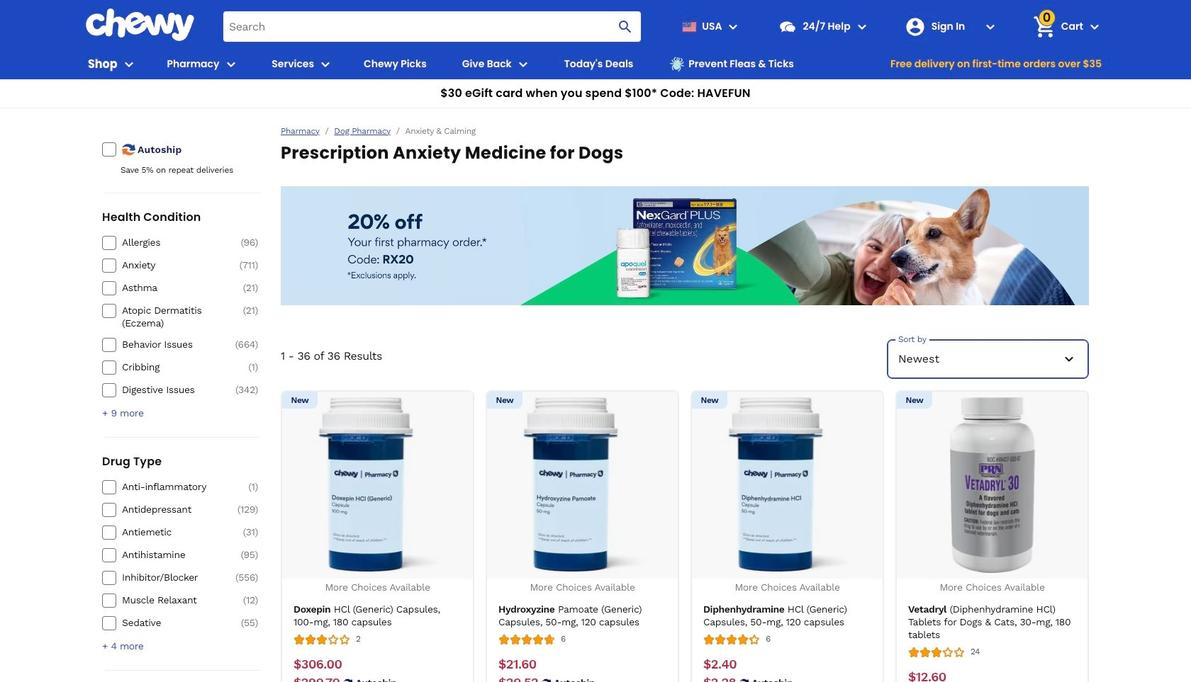 Task type: vqa. For each thing, say whether or not it's contained in the screenshot.
Chews
no



Task type: locate. For each thing, give the bounding box(es) containing it.
change region menu image
[[725, 18, 742, 35]]

give back menu image
[[515, 56, 532, 73]]

2 menu image from the left
[[317, 56, 334, 73]]

1 menu image from the left
[[120, 56, 137, 73]]

doxepin hcl (generic) capsules, 100-mg, 180 capsules image
[[290, 398, 465, 574]]

menu image
[[120, 56, 137, 73], [317, 56, 334, 73]]

account menu image
[[982, 18, 999, 35]]

None text field
[[294, 657, 342, 673], [703, 657, 737, 673], [908, 670, 946, 683], [498, 675, 538, 683], [703, 675, 736, 683], [294, 657, 342, 673], [703, 657, 737, 673], [908, 670, 946, 683], [498, 675, 538, 683], [703, 675, 736, 683]]

None text field
[[498, 657, 536, 673], [294, 675, 340, 683], [498, 657, 536, 673], [294, 675, 340, 683]]

items image
[[1032, 14, 1057, 39]]

1 horizontal spatial menu image
[[317, 56, 334, 73]]

0 horizontal spatial menu image
[[120, 56, 137, 73]]



Task type: describe. For each thing, give the bounding box(es) containing it.
chewy home image
[[85, 9, 195, 41]]

Product search field
[[223, 11, 641, 42]]

chewy pharmacy. we contact your vet and ship your pet's meds to you. get twenty percent off your first order. code: rx20 image
[[281, 186, 1089, 306]]

chewy support image
[[779, 17, 797, 36]]

pharmacy menu image
[[222, 56, 239, 73]]

hydroxyzine pamoate (generic) capsules, 50-mg, 120 capsules image
[[495, 398, 670, 574]]

help menu image
[[853, 18, 870, 35]]

cart menu image
[[1086, 18, 1103, 35]]

vetadryl (diphenhydramine hcl) tablets for dogs & cats, 30-mg, 180 tablets image
[[904, 398, 1080, 574]]

site banner
[[0, 0, 1191, 108]]

submit search image
[[617, 18, 634, 35]]

diphenhydramine hcl (generic) capsules, 50-mg, 120 capsules image
[[699, 398, 875, 574]]

Search text field
[[223, 11, 641, 42]]



